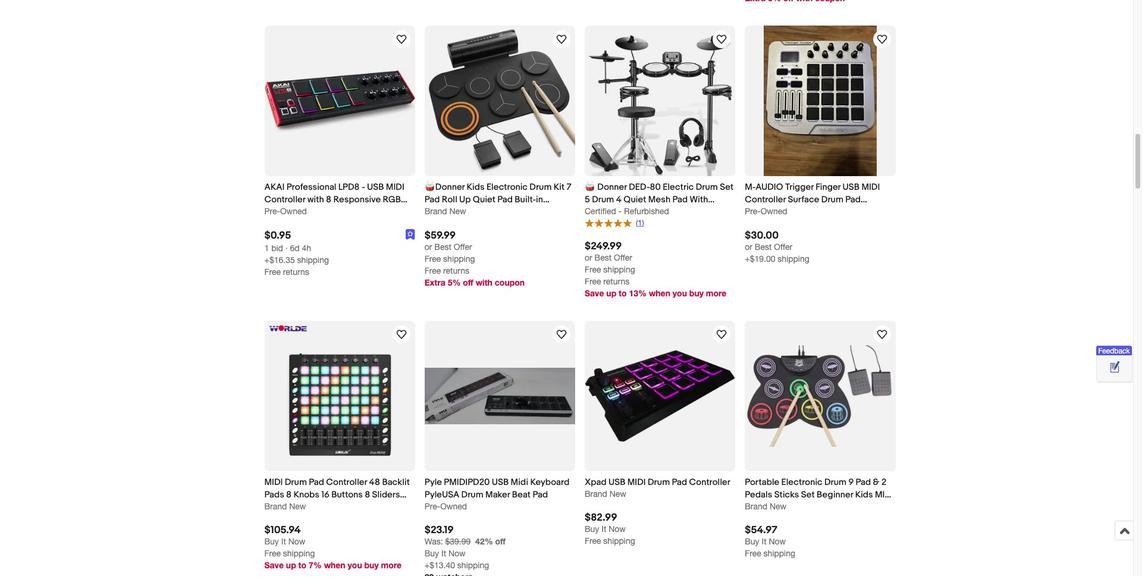 Task type: describe. For each thing, give the bounding box(es) containing it.
$59.99
[[425, 229, 456, 241]]

now for $54.97
[[769, 537, 786, 547]]

42%
[[476, 537, 493, 547]]

buy inside $23.19 was: $39.99 42% off buy it now +$13.40 shipping
[[425, 549, 439, 559]]

beginner
[[817, 489, 854, 501]]

offer for $30.00
[[775, 242, 793, 251]]

pre- inside pyle pmidipd20 usb midi keyboard pyleusa drum maker beat pad pre-owned
[[425, 502, 441, 511]]

pyle pmidipd20 usb midi keyboard pyleusa drum maker beat pad pre-owned
[[425, 477, 570, 511]]

now for $82.99
[[609, 525, 626, 534]]

responsive
[[334, 194, 381, 206]]

finger
[[816, 182, 841, 193]]

pedals
[[745, 489, 773, 501]]

refurbished
[[624, 207, 670, 216]]

quiet inside 🥁 donner ded-80 electric drum set 5 drum 4 quiet mesh pad with throne | refurb
[[624, 194, 647, 206]]

certified
[[585, 207, 617, 216]]

trigger
[[786, 182, 814, 193]]

roll
[[442, 194, 458, 206]]

pyle pmidipd20 usb midi keyboard pyleusa drum maker beat pad image
[[425, 368, 576, 424]]

4h
[[302, 243, 311, 253]]

kids inside 🥁donner kids electronic drum kit 7 pad roll up quiet pad built-in speaker gift
[[467, 182, 485, 193]]

1 bid · 6d 4h +$16.35 shipping free returns
[[265, 243, 329, 276]]

$23.19 was: $39.99 42% off buy it now +$13.40 shipping
[[425, 525, 506, 570]]

pad inside 🥁 donner ded-80 electric drum set 5 drum 4 quiet mesh pad with throne | refurb
[[673, 194, 688, 206]]

shipping for $82.99
[[604, 537, 636, 546]]

xpad usb midi drum pad controller heading
[[585, 477, 731, 488]]

returns for $249.99
[[604, 277, 630, 286]]

watch midi drum pad controller 48  backlit pads 8 knobs 16 buttons 8 sliders a0n9 image
[[395, 327, 409, 342]]

best for $30.00
[[755, 242, 772, 251]]

kids inside portable electronic drum 9 pad & 2 pedals sticks set beginner kids midi speakers
[[856, 489, 874, 501]]

🥁donner kids electronic drum kit 7 pad roll up quiet pad built-in speaker gift
[[425, 182, 572, 218]]

sticks
[[775, 489, 800, 501]]

with
[[690, 194, 709, 206]]

6d
[[290, 243, 300, 253]]

usb inside xpad usb midi drum pad controller brand new
[[609, 477, 626, 488]]

it for $105.94
[[281, 537, 286, 547]]

brand for $54.97
[[745, 502, 768, 511]]

midi inside portable electronic drum 9 pad & 2 pedals sticks set beginner kids midi speakers
[[876, 489, 894, 501]]

(1) link
[[585, 218, 645, 228]]

electric
[[663, 182, 694, 193]]

$105.94
[[265, 525, 301, 537]]

shipping for $105.94
[[283, 549, 315, 559]]

akai professional lpd8 - usb midi controller with 8 responsive rgb mpc drum pads link
[[265, 181, 415, 218]]

now inside $23.19 was: $39.99 42% off buy it now +$13.40 shipping
[[449, 549, 466, 559]]

electronic inside 🥁donner kids electronic drum kit 7 pad roll up quiet pad built-in speaker gift
[[487, 182, 528, 193]]

controller inside m-audio trigger finger usb midi controller surface drum pad (ytp019577)
[[745, 194, 786, 206]]

pre-owned for $30.00
[[745, 207, 788, 216]]

+$13.40
[[425, 561, 455, 570]]

xpad usb midi drum pad controller brand new
[[585, 477, 731, 499]]

brand new for $59.99
[[425, 207, 467, 216]]

midi inside midi drum pad controller 48  backlit pads 8 knobs 16 buttons 8 sliders a0n9
[[265, 477, 283, 488]]

free inside $105.94 buy it now free shipping save up to 7% when you buy more
[[265, 549, 281, 559]]

watch 🥁donner kids electronic drum kit 7 pad roll up quiet pad built-in speaker gift image
[[555, 32, 569, 46]]

speaker
[[425, 207, 458, 218]]

brand for $59.99
[[425, 207, 447, 216]]

portable electronic drum 9 pad & 2 pedals sticks set beginner kids midi speakers
[[745, 477, 894, 513]]

owned for $30.00
[[761, 207, 788, 216]]

certified - refurbished
[[585, 207, 670, 216]]

akai professional lpd8 - usb midi controller with 8 responsive rgb mpc drum pads image
[[265, 70, 415, 132]]

🥁donner
[[425, 182, 465, 193]]

5
[[585, 194, 590, 206]]

$249.99
[[585, 240, 622, 252]]

with inside $59.99 or best offer free shipping free returns extra 5% off with coupon
[[476, 277, 493, 287]]

2
[[882, 477, 887, 488]]

throne
[[585, 207, 613, 218]]

shipping inside $23.19 was: $39.99 42% off buy it now +$13.40 shipping
[[458, 561, 489, 570]]

$105.94 buy it now free shipping save up to 7% when you buy more
[[265, 525, 402, 570]]

midi drum pad controller 48  backlit pads 8 knobs 16 buttons 8 sliders a0n9
[[265, 477, 410, 513]]

pyle
[[425, 477, 442, 488]]

buttons
[[332, 489, 363, 501]]

it for $54.97
[[762, 537, 767, 547]]

+$16.35
[[265, 255, 295, 265]]

🥁 donner ded-80 electric drum set 5 drum 4 quiet mesh pad with throne | refurb image
[[585, 26, 736, 176]]

donner
[[598, 182, 627, 193]]

buy inside $105.94 buy it now free shipping save up to 7% when you buy more
[[365, 560, 379, 570]]

returns for $59.99
[[444, 266, 470, 275]]

m-
[[745, 182, 756, 193]]

surface
[[788, 194, 820, 206]]

set inside portable electronic drum 9 pad & 2 pedals sticks set beginner kids midi speakers
[[802, 489, 815, 501]]

audio
[[756, 182, 784, 193]]

$82.99
[[585, 512, 618, 524]]

drum inside xpad usb midi drum pad controller brand new
[[648, 477, 670, 488]]

drum inside pyle pmidipd20 usb midi keyboard pyleusa drum maker beat pad pre-owned
[[462, 489, 484, 501]]

watch akai professional lpd8 - usb midi controller with 8 responsive rgb mpc drum pads image
[[395, 32, 409, 46]]

9
[[849, 477, 854, 488]]

up inside $105.94 buy it now free shipping save up to 7% when you buy more
[[286, 560, 296, 570]]

shipping for $59.99
[[444, 254, 475, 263]]

kit
[[554, 182, 565, 193]]

16
[[322, 489, 330, 501]]

pre-owned for $0.95
[[265, 207, 307, 216]]

ded-
[[629, 182, 650, 193]]

quiet inside 🥁donner kids electronic drum kit 7 pad roll up quiet pad built-in speaker gift
[[473, 194, 496, 206]]

coupon
[[495, 277, 525, 287]]

or for $249.99
[[585, 253, 593, 262]]

best for $59.99
[[435, 242, 452, 251]]

best for $249.99
[[595, 253, 612, 262]]

was:
[[425, 537, 443, 547]]

drum inside m-audio trigger finger usb midi controller surface drum pad (ytp019577)
[[822, 194, 844, 206]]

when inside $105.94 buy it now free shipping save up to 7% when you buy more
[[324, 560, 346, 570]]

portable
[[745, 477, 780, 488]]

knobs
[[294, 489, 320, 501]]

$0.95
[[265, 229, 291, 241]]

gift
[[460, 207, 476, 218]]

xpad
[[585, 477, 607, 488]]

7%
[[309, 560, 322, 570]]

80
[[650, 182, 661, 193]]

🥁 donner ded-80 electric drum set 5 drum 4 quiet mesh pad with throne | refurb heading
[[585, 182, 734, 218]]

up inside $249.99 or best offer free shipping free returns save up to 13% when you buy more
[[607, 288, 617, 298]]

it for $82.99
[[602, 525, 607, 534]]

🥁 donner ded-80 electric drum set 5 drum 4 quiet mesh pad with throne | refurb
[[585, 182, 734, 218]]

🥁donner kids electronic drum kit 7 pad roll up quiet pad built-in speaker gift heading
[[425, 182, 572, 218]]

1
[[265, 243, 269, 253]]

shipping for $30.00
[[778, 254, 810, 263]]

brand for $105.94
[[265, 502, 287, 511]]

pyleusa
[[425, 489, 460, 501]]

sliders
[[372, 489, 400, 501]]

pad inside portable electronic drum 9 pad & 2 pedals sticks set beginner kids midi speakers
[[856, 477, 872, 488]]

4
[[616, 194, 622, 206]]

portable electronic drum 9 pad & 2 pedals sticks set beginner kids midi speakers image
[[745, 345, 896, 447]]

up
[[460, 194, 471, 206]]

buy for $82.99
[[585, 525, 600, 534]]

built-
[[515, 194, 536, 206]]

pyle pmidipd20 usb midi keyboard pyleusa drum maker beat pad link
[[425, 476, 576, 501]]

m-audio trigger finger usb midi controller surface drum pad (ytp019577) heading
[[745, 182, 881, 218]]

new for $59.99
[[450, 207, 467, 216]]

portable electronic drum 9 pad & 2 pedals sticks set beginner kids midi speakers link
[[745, 476, 896, 513]]



Task type: vqa. For each thing, say whether or not it's contained in the screenshot.
Details inside Free Economy Shipping . See details Located in: New Haven, Indiana, United States
no



Task type: locate. For each thing, give the bounding box(es) containing it.
brand new for $105.94
[[265, 502, 306, 511]]

1 horizontal spatial returns
[[444, 266, 470, 275]]

mpc
[[265, 207, 284, 218]]

m-audio trigger finger usb midi controller surface drum pad (ytp019577)
[[745, 182, 881, 218]]

1 horizontal spatial up
[[607, 288, 617, 298]]

2 horizontal spatial pre-
[[745, 207, 761, 216]]

brand new
[[425, 207, 467, 216], [265, 502, 306, 511], [745, 502, 787, 511]]

it down $54.97
[[762, 537, 767, 547]]

midi
[[386, 182, 405, 193], [862, 182, 881, 193], [265, 477, 283, 488], [628, 477, 646, 488], [876, 489, 894, 501]]

brand up the $105.94
[[265, 502, 287, 511]]

returns down +$16.35
[[283, 267, 309, 276]]

buy down the $105.94
[[265, 537, 279, 547]]

offer inside $30.00 or best offer +$19.00 shipping
[[775, 242, 793, 251]]

to left 13%
[[619, 288, 627, 298]]

2 horizontal spatial offer
[[775, 242, 793, 251]]

0 vertical spatial up
[[607, 288, 617, 298]]

more
[[706, 288, 727, 298], [381, 560, 402, 570]]

owned
[[280, 207, 307, 216], [761, 207, 788, 216], [441, 502, 467, 511]]

owned up $0.95
[[280, 207, 307, 216]]

watch xpad usb midi drum pad controller image
[[715, 327, 729, 342]]

0 vertical spatial electronic
[[487, 182, 528, 193]]

it down the $105.94
[[281, 537, 286, 547]]

0 vertical spatial pads
[[310, 207, 330, 218]]

off inside $23.19 was: $39.99 42% off buy it now +$13.40 shipping
[[496, 537, 506, 547]]

buy
[[690, 288, 704, 298], [365, 560, 379, 570]]

to
[[619, 288, 627, 298], [299, 560, 307, 570]]

best down $249.99 on the top right of page
[[595, 253, 612, 262]]

(ytp019577)
[[745, 207, 795, 218]]

professional
[[287, 182, 337, 193]]

offer down $249.99 on the top right of page
[[614, 253, 633, 262]]

$59.99 or best offer free shipping free returns extra 5% off with coupon
[[425, 229, 525, 287]]

backlit
[[382, 477, 410, 488]]

0 vertical spatial off
[[463, 277, 474, 287]]

pre- down akai
[[265, 207, 280, 216]]

brand down 'pedals'
[[745, 502, 768, 511]]

pads inside akai professional lpd8 - usb midi controller with 8 responsive rgb mpc drum pads
[[310, 207, 330, 218]]

- right |
[[619, 207, 622, 216]]

$39.99
[[446, 537, 471, 547]]

now for $105.94
[[289, 537, 306, 547]]

midi down 2
[[876, 489, 894, 501]]

0 horizontal spatial to
[[299, 560, 307, 570]]

0 horizontal spatial 8
[[286, 489, 292, 501]]

buy
[[585, 525, 600, 534], [265, 537, 279, 547], [745, 537, 760, 547], [425, 549, 439, 559]]

pmidipd20
[[444, 477, 490, 488]]

1 horizontal spatial brand new
[[425, 207, 467, 216]]

it inside $82.99 buy it now free shipping
[[602, 525, 607, 534]]

pre- down pyleusa
[[425, 502, 441, 511]]

extra
[[425, 277, 446, 287]]

now
[[609, 525, 626, 534], [289, 537, 306, 547], [769, 537, 786, 547], [449, 549, 466, 559]]

1 vertical spatial up
[[286, 560, 296, 570]]

when inside $249.99 or best offer free shipping free returns save up to 13% when you buy more
[[649, 288, 671, 298]]

save down the $105.94
[[265, 560, 284, 570]]

save
[[585, 288, 604, 298], [265, 560, 284, 570]]

usb inside pyle pmidipd20 usb midi keyboard pyleusa drum maker beat pad pre-owned
[[492, 477, 509, 488]]

2 pre-owned from the left
[[745, 207, 788, 216]]

save inside $105.94 buy it now free shipping save up to 7% when you buy more
[[265, 560, 284, 570]]

offer for $249.99
[[614, 253, 633, 262]]

$54.97
[[745, 525, 778, 537]]

shipping for $249.99
[[604, 265, 636, 274]]

maker
[[486, 489, 510, 501]]

1 horizontal spatial pre-
[[425, 502, 441, 511]]

offer inside $249.99 or best offer free shipping free returns save up to 13% when you buy more
[[614, 253, 633, 262]]

refurb
[[619, 207, 647, 218]]

shipping down $82.99
[[604, 537, 636, 546]]

0 vertical spatial when
[[649, 288, 671, 298]]

none text field containing was:
[[425, 537, 471, 547]]

shipping inside '$54.97 buy it now free shipping'
[[764, 549, 796, 559]]

now down $82.99
[[609, 525, 626, 534]]

offer down $59.99
[[454, 242, 472, 251]]

kids
[[467, 182, 485, 193], [856, 489, 874, 501]]

controller inside xpad usb midi drum pad controller brand new
[[690, 477, 731, 488]]

8
[[326, 194, 332, 206], [286, 489, 292, 501], [365, 489, 370, 501]]

pads down professional
[[310, 207, 330, 218]]

when right 13%
[[649, 288, 671, 298]]

you
[[673, 288, 688, 298], [348, 560, 362, 570]]

new for $105.94
[[289, 502, 306, 511]]

save inside $249.99 or best offer free shipping free returns save up to 13% when you buy more
[[585, 288, 604, 298]]

best down $59.99
[[435, 242, 452, 251]]

save left 13%
[[585, 288, 604, 298]]

offer down $30.00 at the top
[[775, 242, 793, 251]]

shipping
[[444, 254, 475, 263], [778, 254, 810, 263], [297, 255, 329, 265], [604, 265, 636, 274], [604, 537, 636, 546], [283, 549, 315, 559], [764, 549, 796, 559], [458, 561, 489, 570]]

pre-owned up $0.95
[[265, 207, 307, 216]]

controller up buttons at the left of page
[[326, 477, 367, 488]]

0 horizontal spatial owned
[[280, 207, 307, 216]]

returns inside $59.99 or best offer free shipping free returns extra 5% off with coupon
[[444, 266, 470, 275]]

new down up
[[450, 207, 467, 216]]

shipping inside $105.94 buy it now free shipping save up to 7% when you buy more
[[283, 549, 315, 559]]

or inside $59.99 or best offer free shipping free returns extra 5% off with coupon
[[425, 242, 432, 251]]

or down $249.99 on the top right of page
[[585, 253, 593, 262]]

rgb
[[383, 194, 401, 206]]

free inside $82.99 buy it now free shipping
[[585, 537, 602, 546]]

48
[[369, 477, 380, 488]]

1 horizontal spatial buy
[[690, 288, 704, 298]]

new down knobs
[[289, 502, 306, 511]]

now inside $105.94 buy it now free shipping save up to 7% when you buy more
[[289, 537, 306, 547]]

2 horizontal spatial 8
[[365, 489, 370, 501]]

pre-owned
[[265, 207, 307, 216], [745, 207, 788, 216]]

brand down 'xpad'
[[585, 489, 608, 499]]

buy inside '$54.97 buy it now free shipping'
[[745, 537, 760, 547]]

+$19.00
[[745, 254, 776, 263]]

buy for $105.94
[[265, 537, 279, 547]]

controller down akai
[[265, 194, 306, 206]]

🥁
[[585, 182, 596, 193]]

midi right the finger
[[862, 182, 881, 193]]

pad inside pyle pmidipd20 usb midi keyboard pyleusa drum maker beat pad pre-owned
[[533, 489, 548, 501]]

controller inside akai professional lpd8 - usb midi controller with 8 responsive rgb mpc drum pads
[[265, 194, 306, 206]]

1 horizontal spatial pads
[[310, 207, 330, 218]]

pre- down m-
[[745, 207, 761, 216]]

drum inside akai professional lpd8 - usb midi controller with 8 responsive rgb mpc drum pads
[[286, 207, 308, 218]]

new up $82.99
[[610, 489, 627, 499]]

shipping inside $59.99 or best offer free shipping free returns extra 5% off with coupon
[[444, 254, 475, 263]]

returns
[[444, 266, 470, 275], [283, 267, 309, 276], [604, 277, 630, 286]]

1 horizontal spatial when
[[649, 288, 671, 298]]

drum inside 🥁donner kids electronic drum kit 7 pad roll up quiet pad built-in speaker gift
[[530, 182, 552, 193]]

1 vertical spatial -
[[619, 207, 622, 216]]

usb inside m-audio trigger finger usb midi controller surface drum pad (ytp019577)
[[843, 182, 860, 193]]

$249.99 or best offer free shipping free returns save up to 13% when you buy more
[[585, 240, 727, 298]]

0 horizontal spatial pads
[[265, 489, 284, 501]]

midi drum pad controller 48  backlit pads 8 knobs 16 buttons 8 sliders a0n9 link
[[265, 476, 415, 513]]

0 horizontal spatial electronic
[[487, 182, 528, 193]]

0 horizontal spatial returns
[[283, 267, 309, 276]]

1 vertical spatial pads
[[265, 489, 284, 501]]

1 pre-owned from the left
[[265, 207, 307, 216]]

it
[[602, 525, 607, 534], [281, 537, 286, 547], [762, 537, 767, 547], [442, 549, 446, 559]]

1 horizontal spatial to
[[619, 288, 627, 298]]

buy inside $105.94 buy it now free shipping save up to 7% when you buy more
[[265, 537, 279, 547]]

brand new for $54.97
[[745, 502, 787, 511]]

best
[[435, 242, 452, 251], [755, 242, 772, 251], [595, 253, 612, 262]]

set inside 🥁 donner ded-80 electric drum set 5 drum 4 quiet mesh pad with throne | refurb
[[720, 182, 734, 193]]

midi right 'xpad'
[[628, 477, 646, 488]]

or up +$19.00
[[745, 242, 753, 251]]

owned down pyleusa
[[441, 502, 467, 511]]

off right 5%
[[463, 277, 474, 287]]

shipping down $249.99 on the top right of page
[[604, 265, 636, 274]]

offer inside $59.99 or best offer free shipping free returns extra 5% off with coupon
[[454, 242, 472, 251]]

best down $30.00 at the top
[[755, 242, 772, 251]]

to inside $105.94 buy it now free shipping save up to 7% when you buy more
[[299, 560, 307, 570]]

owned down audio
[[761, 207, 788, 216]]

new down sticks
[[770, 502, 787, 511]]

off right 42%
[[496, 537, 506, 547]]

0 horizontal spatial offer
[[454, 242, 472, 251]]

buy down $54.97
[[745, 537, 760, 547]]

m-audio trigger finger usb midi controller surface drum pad (ytp019577) image
[[764, 26, 877, 176]]

pad inside xpad usb midi drum pad controller brand new
[[672, 477, 688, 488]]

you right 13%
[[673, 288, 688, 298]]

portable electronic drum 9 pad & 2 pedals sticks set beginner kids midi speakers heading
[[745, 477, 894, 513]]

pads up the "a0n9"
[[265, 489, 284, 501]]

beat
[[512, 489, 531, 501]]

buy down $82.99
[[585, 525, 600, 534]]

mesh
[[649, 194, 671, 206]]

now down the $105.94
[[289, 537, 306, 547]]

pad
[[425, 194, 440, 206], [498, 194, 513, 206], [673, 194, 688, 206], [846, 194, 861, 206], [309, 477, 324, 488], [672, 477, 688, 488], [856, 477, 872, 488], [533, 489, 548, 501]]

pad inside midi drum pad controller 48  backlit pads 8 knobs 16 buttons 8 sliders a0n9
[[309, 477, 324, 488]]

pad inside m-audio trigger finger usb midi controller surface drum pad (ytp019577)
[[846, 194, 861, 206]]

|
[[615, 207, 617, 218]]

up left 13%
[[607, 288, 617, 298]]

brand new down 'pedals'
[[745, 502, 787, 511]]

drum inside midi drum pad controller 48  backlit pads 8 knobs 16 buttons 8 sliders a0n9
[[285, 477, 307, 488]]

0 horizontal spatial best
[[435, 242, 452, 251]]

midi drum pad controller 48  backlit pads 8 knobs 16 buttons 8 sliders a0n9 image
[[265, 321, 415, 472]]

shipping down 4h
[[297, 255, 329, 265]]

0 horizontal spatial buy
[[365, 560, 379, 570]]

pre- for $30.00
[[745, 207, 761, 216]]

a0n9
[[265, 502, 288, 513]]

returns inside 1 bid · 6d 4h +$16.35 shipping free returns
[[283, 267, 309, 276]]

- up responsive
[[362, 182, 365, 193]]

7
[[567, 182, 572, 193]]

$23.19
[[425, 525, 454, 537]]

1 horizontal spatial more
[[706, 288, 727, 298]]

0 vertical spatial -
[[362, 182, 365, 193]]

buy inside $249.99 or best offer free shipping free returns save up to 13% when you buy more
[[690, 288, 704, 298]]

usb up maker
[[492, 477, 509, 488]]

akai
[[265, 182, 285, 193]]

(1)
[[636, 219, 645, 228]]

shipping for $54.97
[[764, 549, 796, 559]]

watch portable electronic drum 9 pad & 2 pedals sticks set beginner kids midi speakers image
[[875, 327, 890, 342]]

·
[[286, 243, 288, 253]]

1 horizontal spatial offer
[[614, 253, 633, 262]]

midi inside m-audio trigger finger usb midi controller surface drum pad (ytp019577)
[[862, 182, 881, 193]]

buy inside $82.99 buy it now free shipping
[[585, 525, 600, 534]]

watch pyle pmidipd20 usb midi keyboard pyleusa drum maker beat pad image
[[555, 327, 569, 342]]

1 vertical spatial electronic
[[782, 477, 823, 488]]

$30.00
[[745, 229, 779, 241]]

free inside 1 bid · 6d 4h +$16.35 shipping free returns
[[265, 267, 281, 276]]

&
[[874, 477, 880, 488]]

0 horizontal spatial kids
[[467, 182, 485, 193]]

you inside $249.99 or best offer free shipping free returns save up to 13% when you buy more
[[673, 288, 688, 298]]

now down the $39.99
[[449, 549, 466, 559]]

1 horizontal spatial with
[[476, 277, 493, 287]]

0 horizontal spatial brand new
[[265, 502, 306, 511]]

now inside '$54.97 buy it now free shipping'
[[769, 537, 786, 547]]

now inside $82.99 buy it now free shipping
[[609, 525, 626, 534]]

with
[[308, 194, 324, 206], [476, 277, 493, 287]]

kids down &
[[856, 489, 874, 501]]

or inside $30.00 or best offer +$19.00 shipping
[[745, 242, 753, 251]]

1 vertical spatial when
[[324, 560, 346, 570]]

you inside $105.94 buy it now free shipping save up to 7% when you buy more
[[348, 560, 362, 570]]

2 horizontal spatial owned
[[761, 207, 788, 216]]

buy right 13%
[[690, 288, 704, 298]]

usb up rgb
[[367, 182, 384, 193]]

keyboard
[[531, 477, 570, 488]]

it up the +$13.40
[[442, 549, 446, 559]]

controller down audio
[[745, 194, 786, 206]]

watch 🥁 donner ded-80 electric drum set 5 drum 4 quiet mesh pad with throne | refurb image
[[715, 32, 729, 46]]

shipping down 42%
[[458, 561, 489, 570]]

0 horizontal spatial pre-
[[265, 207, 280, 216]]

1 vertical spatial kids
[[856, 489, 874, 501]]

$82.99 buy it now free shipping
[[585, 512, 636, 546]]

returns up 5%
[[444, 266, 470, 275]]

1 horizontal spatial you
[[673, 288, 688, 298]]

controller
[[265, 194, 306, 206], [745, 194, 786, 206], [326, 477, 367, 488], [690, 477, 731, 488]]

usb right the finger
[[843, 182, 860, 193]]

0 horizontal spatial off
[[463, 277, 474, 287]]

drum inside portable electronic drum 9 pad & 2 pedals sticks set beginner kids midi speakers
[[825, 477, 847, 488]]

brand new down the roll
[[425, 207, 467, 216]]

xpad usb midi drum pad controller link
[[585, 476, 736, 489]]

0 horizontal spatial pre-owned
[[265, 207, 307, 216]]

pre- for $0.95
[[265, 207, 280, 216]]

shipping inside 1 bid · 6d 4h +$16.35 shipping free returns
[[297, 255, 329, 265]]

it inside $105.94 buy it now free shipping save up to 7% when you buy more
[[281, 537, 286, 547]]

1 vertical spatial to
[[299, 560, 307, 570]]

1 horizontal spatial -
[[619, 207, 622, 216]]

returns up 13%
[[604, 277, 630, 286]]

midi up rgb
[[386, 182, 405, 193]]

off
[[463, 277, 474, 287], [496, 537, 506, 547]]

buy right 7%
[[365, 560, 379, 570]]

1 vertical spatial save
[[265, 560, 284, 570]]

midi drum pad controller 48  backlit pads 8 knobs 16 buttons 8 sliders a0n9 heading
[[265, 477, 410, 513]]

set right sticks
[[802, 489, 815, 501]]

1 quiet from the left
[[473, 194, 496, 206]]

or down $59.99
[[425, 242, 432, 251]]

0 horizontal spatial with
[[308, 194, 324, 206]]

or for $30.00
[[745, 242, 753, 251]]

free inside '$54.97 buy it now free shipping'
[[745, 549, 762, 559]]

new for $54.97
[[770, 502, 787, 511]]

0 horizontal spatial up
[[286, 560, 296, 570]]

🥁donner kids electronic drum kit 7 pad roll up quiet pad built-in speaker gift image
[[425, 26, 576, 176]]

owned inside pyle pmidipd20 usb midi keyboard pyleusa drum maker beat pad pre-owned
[[441, 502, 467, 511]]

when right 7%
[[324, 560, 346, 570]]

best inside $249.99 or best offer free shipping free returns save up to 13% when you buy more
[[595, 253, 612, 262]]

0 vertical spatial kids
[[467, 182, 485, 193]]

1 horizontal spatial kids
[[856, 489, 874, 501]]

best inside $59.99 or best offer free shipping free returns extra 5% off with coupon
[[435, 242, 452, 251]]

2 horizontal spatial returns
[[604, 277, 630, 286]]

usb right 'xpad'
[[609, 477, 626, 488]]

to left 7%
[[299, 560, 307, 570]]

off inside $59.99 or best offer free shipping free returns extra 5% off with coupon
[[463, 277, 474, 287]]

feedback
[[1099, 347, 1131, 355]]

it down $82.99
[[602, 525, 607, 534]]

8 inside akai professional lpd8 - usb midi controller with 8 responsive rgb mpc drum pads
[[326, 194, 332, 206]]

0 horizontal spatial save
[[265, 560, 284, 570]]

it inside '$54.97 buy it now free shipping'
[[762, 537, 767, 547]]

drum
[[530, 182, 552, 193], [696, 182, 718, 193], [592, 194, 614, 206], [822, 194, 844, 206], [286, 207, 308, 218], [285, 477, 307, 488], [648, 477, 670, 488], [825, 477, 847, 488], [462, 489, 484, 501]]

buy for $54.97
[[745, 537, 760, 547]]

brand
[[425, 207, 447, 216], [585, 489, 608, 499], [265, 502, 287, 511], [745, 502, 768, 511]]

quiet up 'refurb'
[[624, 194, 647, 206]]

midi
[[511, 477, 529, 488]]

8 down 48
[[365, 489, 370, 501]]

shipping inside $30.00 or best offer +$19.00 shipping
[[778, 254, 810, 263]]

electronic up sticks
[[782, 477, 823, 488]]

now down $54.97
[[769, 537, 786, 547]]

brand inside xpad usb midi drum pad controller brand new
[[585, 489, 608, 499]]

buy down was:
[[425, 549, 439, 559]]

or for $59.99
[[425, 242, 432, 251]]

2 horizontal spatial brand new
[[745, 502, 787, 511]]

or inside $249.99 or best offer free shipping free returns save up to 13% when you buy more
[[585, 253, 593, 262]]

0 horizontal spatial or
[[425, 242, 432, 251]]

1 vertical spatial set
[[802, 489, 815, 501]]

more up watch xpad usb midi drum pad controller icon at the right bottom
[[706, 288, 727, 298]]

0 vertical spatial to
[[619, 288, 627, 298]]

0 vertical spatial save
[[585, 288, 604, 298]]

quiet
[[473, 194, 496, 206], [624, 194, 647, 206]]

with down professional
[[308, 194, 324, 206]]

2 quiet from the left
[[624, 194, 647, 206]]

- inside akai professional lpd8 - usb midi controller with 8 responsive rgb mpc drum pads
[[362, 182, 365, 193]]

watch m-audio trigger finger usb midi controller surface drum pad (ytp019577) image
[[875, 32, 890, 46]]

1 horizontal spatial pre-owned
[[745, 207, 788, 216]]

owned for $0.95
[[280, 207, 307, 216]]

shipping right +$19.00
[[778, 254, 810, 263]]

returns inside $249.99 or best offer free shipping free returns save up to 13% when you buy more
[[604, 277, 630, 286]]

🥁donner kids electronic drum kit 7 pad roll up quiet pad built-in speaker gift link
[[425, 181, 576, 218]]

up left 7%
[[286, 560, 296, 570]]

1 horizontal spatial set
[[802, 489, 815, 501]]

1 horizontal spatial best
[[595, 253, 612, 262]]

new
[[450, 207, 467, 216], [610, 489, 627, 499], [289, 502, 306, 511], [770, 502, 787, 511]]

offer for $59.99
[[454, 242, 472, 251]]

0 vertical spatial with
[[308, 194, 324, 206]]

0 vertical spatial buy
[[690, 288, 704, 298]]

with left coupon
[[476, 277, 493, 287]]

up
[[607, 288, 617, 298], [286, 560, 296, 570]]

lpd8
[[339, 182, 360, 193]]

free
[[425, 254, 441, 263], [585, 265, 602, 274], [425, 266, 441, 275], [265, 267, 281, 276], [585, 277, 602, 286], [585, 537, 602, 546], [265, 549, 281, 559], [745, 549, 762, 559]]

set left m-
[[720, 182, 734, 193]]

midi inside xpad usb midi drum pad controller brand new
[[628, 477, 646, 488]]

1 vertical spatial buy
[[365, 560, 379, 570]]

shipping inside $249.99 or best offer free shipping free returns save up to 13% when you buy more
[[604, 265, 636, 274]]

1 horizontal spatial owned
[[441, 502, 467, 511]]

brand down the roll
[[425, 207, 447, 216]]

0 horizontal spatial -
[[362, 182, 365, 193]]

1 horizontal spatial electronic
[[782, 477, 823, 488]]

you right 7%
[[348, 560, 362, 570]]

controller left the portable
[[690, 477, 731, 488]]

1 horizontal spatial quiet
[[624, 194, 647, 206]]

m-audio trigger finger usb midi controller surface drum pad (ytp019577) link
[[745, 181, 896, 218]]

speakers
[[745, 502, 783, 513]]

2 horizontal spatial best
[[755, 242, 772, 251]]

to inside $249.99 or best offer free shipping free returns save up to 13% when you buy more
[[619, 288, 627, 298]]

midi up the "a0n9"
[[265, 477, 283, 488]]

pyle pmidipd20 usb midi keyboard pyleusa drum maker beat pad heading
[[425, 477, 570, 501]]

more left the +$13.40
[[381, 560, 402, 570]]

1 vertical spatial off
[[496, 537, 506, 547]]

0 horizontal spatial when
[[324, 560, 346, 570]]

2 horizontal spatial or
[[745, 242, 753, 251]]

shipping up 5%
[[444, 254, 475, 263]]

🥁 donner ded-80 electric drum set 5 drum 4 quiet mesh pad with throne | refurb link
[[585, 181, 736, 218]]

more inside $105.94 buy it now free shipping save up to 7% when you buy more
[[381, 560, 402, 570]]

None text field
[[425, 537, 471, 547]]

0 horizontal spatial quiet
[[473, 194, 496, 206]]

$30.00 or best offer +$19.00 shipping
[[745, 229, 810, 263]]

1 horizontal spatial 8
[[326, 194, 332, 206]]

0 vertical spatial more
[[706, 288, 727, 298]]

bid
[[272, 243, 283, 253]]

shipping down $54.97
[[764, 549, 796, 559]]

0 horizontal spatial set
[[720, 182, 734, 193]]

it inside $23.19 was: $39.99 42% off buy it now +$13.40 shipping
[[442, 549, 446, 559]]

set
[[720, 182, 734, 193], [802, 489, 815, 501]]

shipping inside $82.99 buy it now free shipping
[[604, 537, 636, 546]]

more inside $249.99 or best offer free shipping free returns save up to 13% when you buy more
[[706, 288, 727, 298]]

new inside xpad usb midi drum pad controller brand new
[[610, 489, 627, 499]]

0 horizontal spatial you
[[348, 560, 362, 570]]

1 vertical spatial more
[[381, 560, 402, 570]]

5%
[[448, 277, 461, 287]]

with inside akai professional lpd8 - usb midi controller with 8 responsive rgb mpc drum pads
[[308, 194, 324, 206]]

1 vertical spatial with
[[476, 277, 493, 287]]

xpad usb midi drum pad controller image
[[585, 350, 736, 442]]

8 down professional
[[326, 194, 332, 206]]

1 horizontal spatial off
[[496, 537, 506, 547]]

best inside $30.00 or best offer +$19.00 shipping
[[755, 242, 772, 251]]

0 vertical spatial set
[[720, 182, 734, 193]]

usb
[[367, 182, 384, 193], [843, 182, 860, 193], [492, 477, 509, 488], [609, 477, 626, 488]]

13%
[[629, 288, 647, 298]]

8 left knobs
[[286, 489, 292, 501]]

kids up up
[[467, 182, 485, 193]]

akai professional lpd8 - usb midi controller with 8 responsive rgb mpc drum pads heading
[[265, 182, 408, 218]]

pre-owned up $30.00 at the top
[[745, 207, 788, 216]]

electronic up the built-
[[487, 182, 528, 193]]

0 vertical spatial you
[[673, 288, 688, 298]]

quiet right up
[[473, 194, 496, 206]]

shipping up 7%
[[283, 549, 315, 559]]

controller inside midi drum pad controller 48  backlit pads 8 knobs 16 buttons 8 sliders a0n9
[[326, 477, 367, 488]]

usb inside akai professional lpd8 - usb midi controller with 8 responsive rgb mpc drum pads
[[367, 182, 384, 193]]

1 vertical spatial you
[[348, 560, 362, 570]]

0 horizontal spatial more
[[381, 560, 402, 570]]

midi inside akai professional lpd8 - usb midi controller with 8 responsive rgb mpc drum pads
[[386, 182, 405, 193]]

akai professional lpd8 - usb midi controller with 8 responsive rgb mpc drum pads
[[265, 182, 405, 218]]

pads inside midi drum pad controller 48  backlit pads 8 knobs 16 buttons 8 sliders a0n9
[[265, 489, 284, 501]]

1 horizontal spatial save
[[585, 288, 604, 298]]

1 horizontal spatial or
[[585, 253, 593, 262]]

electronic inside portable electronic drum 9 pad & 2 pedals sticks set beginner kids midi speakers
[[782, 477, 823, 488]]

$54.97 buy it now free shipping
[[745, 525, 796, 559]]

brand new up the $105.94
[[265, 502, 306, 511]]



